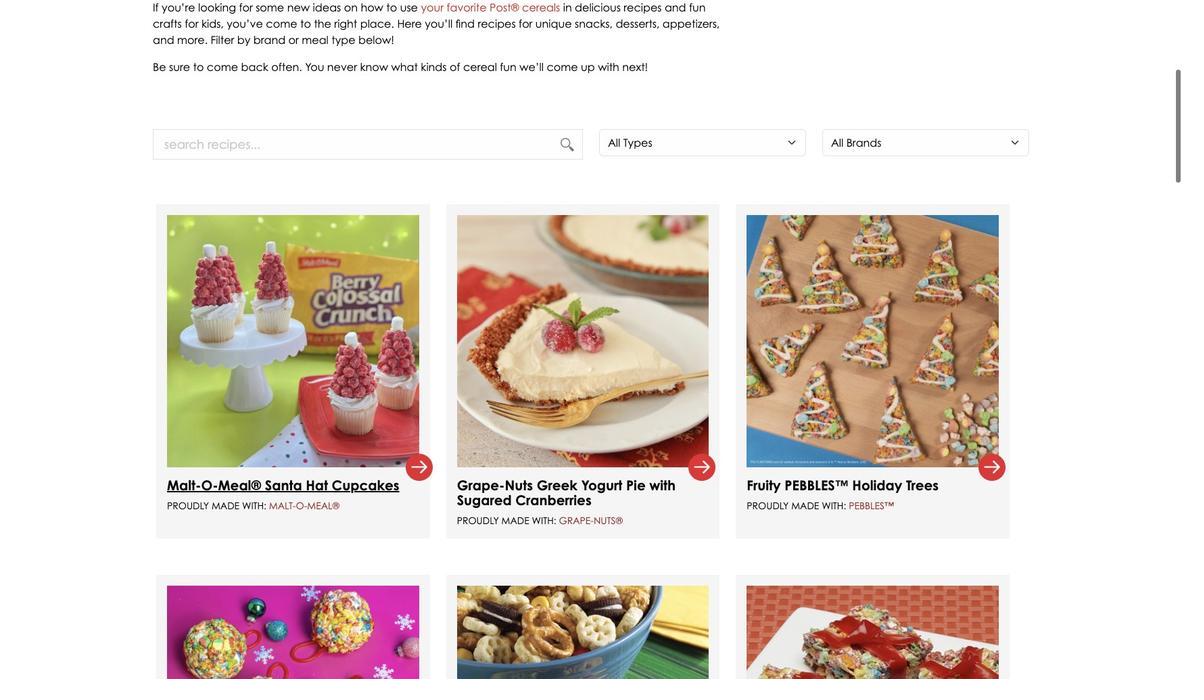 Task type: describe. For each thing, give the bounding box(es) containing it.
fruity pebbles™ holiday trees proudly made with: pebbles™
[[747, 477, 939, 511]]

proudly inside grape-nuts greek yogurt pie with sugared cranberries proudly made with: grape-nuts®
[[457, 515, 499, 526]]

your
[[421, 1, 444, 14]]

new
[[287, 1, 310, 14]]

malt-o-meal® link
[[269, 500, 340, 511]]

filter
[[211, 33, 234, 47]]

0 horizontal spatial recipes
[[478, 17, 516, 31]]

kinds
[[421, 60, 447, 74]]

on
[[344, 1, 358, 14]]

malt-o-meal® santa hat cupcakes proudly made with: malt-o-meal®
[[167, 477, 400, 511]]

pie
[[627, 477, 646, 494]]

brand
[[254, 33, 286, 47]]

back
[[241, 60, 269, 74]]

sugared
[[457, 492, 512, 509]]

you've
[[227, 17, 263, 31]]

1 vertical spatial malt-
[[269, 500, 296, 511]]

1 horizontal spatial for
[[239, 1, 253, 14]]

pebbles™ link
[[849, 500, 895, 511]]

more.
[[177, 33, 208, 47]]

malt-o-meal® santa hat cupcakes link
[[167, 477, 400, 494]]

grape-nuts greek yogurt pie with sugared cranberries link
[[457, 477, 676, 509]]

0 horizontal spatial with
[[598, 60, 620, 74]]

1 horizontal spatial recipes
[[624, 1, 662, 14]]

next!
[[623, 60, 648, 74]]

what
[[391, 60, 418, 74]]

favorite
[[447, 1, 487, 14]]

0 horizontal spatial malt-
[[167, 477, 201, 494]]

how
[[361, 1, 384, 14]]

0 horizontal spatial come
[[207, 60, 238, 74]]

in delicious recipes and fun crafts for kids, you've come to the right place. here you'll find recipes for unique snacks, desserts, appetizers, and more. filter by brand or meal type below!
[[153, 1, 720, 47]]

fruity
[[747, 477, 781, 494]]

0 horizontal spatial and
[[153, 33, 174, 47]]

holiday
[[853, 477, 903, 494]]

fruity pebbles™ holiday trees link
[[747, 477, 939, 494]]

proudly inside the malt-o-meal® santa hat cupcakes proudly made with: malt-o-meal®
[[167, 500, 209, 511]]

grape nuts greek yogurt pie recipe image
[[457, 215, 709, 467]]

never
[[327, 60, 357, 74]]

made inside fruity pebbles™ holiday trees proudly made with: pebbles™
[[792, 500, 820, 511]]

0 horizontal spatial o-
[[201, 477, 218, 494]]

fun inside in delicious recipes and fun crafts for kids, you've come to the right place. here you'll find recipes for unique snacks, desserts, appetizers, and more. filter by brand or meal type below!
[[690, 1, 706, 14]]

sure
[[169, 60, 190, 74]]

1 horizontal spatial and
[[665, 1, 687, 14]]

grape-nuts greek yogurt pie with sugared cranberries proudly made with: grape-nuts®
[[457, 477, 676, 526]]

to inside in delicious recipes and fun crafts for kids, you've come to the right place. here you'll find recipes for unique snacks, desserts, appetizers, and more. filter by brand or meal type below!
[[300, 17, 311, 31]]

use
[[400, 1, 418, 14]]

post®
[[490, 1, 519, 14]]

hat
[[306, 477, 328, 494]]

2 horizontal spatial to
[[387, 1, 397, 14]]

be
[[153, 60, 166, 74]]

with: inside grape-nuts greek yogurt pie with sugared cranberries proudly made with: grape-nuts®
[[532, 515, 557, 526]]

1 horizontal spatial pebbles™
[[849, 500, 895, 511]]

nuts
[[505, 477, 533, 494]]

up
[[581, 60, 595, 74]]

honeycomb holiday sweet and crunchy snack mix recipe image
[[457, 586, 709, 679]]

with: inside the malt-o-meal® santa hat cupcakes proudly made with: malt-o-meal®
[[242, 500, 267, 511]]



Task type: locate. For each thing, give the bounding box(es) containing it.
1 horizontal spatial made
[[502, 515, 530, 526]]

2 horizontal spatial with:
[[822, 500, 847, 511]]

with: inside fruity pebbles™ holiday trees proudly made with: pebbles™
[[822, 500, 847, 511]]

2 horizontal spatial for
[[519, 17, 533, 31]]

or
[[289, 33, 299, 47]]

proudly
[[167, 500, 209, 511], [747, 500, 789, 511], [457, 515, 499, 526]]

o-
[[201, 477, 218, 494], [296, 500, 307, 511]]

proudly inside fruity pebbles™ holiday trees proudly made with: pebbles™
[[747, 500, 789, 511]]

made
[[212, 500, 240, 511], [792, 500, 820, 511], [502, 515, 530, 526]]

greek
[[537, 477, 578, 494]]

with:
[[242, 500, 267, 511], [822, 500, 847, 511], [532, 515, 557, 526]]

2 horizontal spatial come
[[547, 60, 578, 74]]

yogurt
[[582, 477, 623, 494]]

and up appetizers,
[[665, 1, 687, 14]]

fruity pebbles holiday trees recipe image
[[747, 215, 999, 467]]

if
[[153, 1, 159, 14]]

made inside the malt-o-meal® santa hat cupcakes proudly made with: malt-o-meal®
[[212, 500, 240, 511]]

meal®
[[218, 477, 261, 494], [307, 500, 340, 511]]

and down crafts
[[153, 33, 174, 47]]

with inside grape-nuts greek yogurt pie with sugared cranberries proudly made with: grape-nuts®
[[650, 477, 676, 494]]

for up 'more.'
[[185, 17, 199, 31]]

0 vertical spatial meal®
[[218, 477, 261, 494]]

the
[[314, 17, 332, 31]]

fun up appetizers,
[[690, 1, 706, 14]]

0 horizontal spatial to
[[193, 60, 204, 74]]

with
[[598, 60, 620, 74], [650, 477, 676, 494]]

unique
[[536, 17, 572, 31]]

meal® left santa
[[218, 477, 261, 494]]

0 vertical spatial pebbles™
[[785, 477, 849, 494]]

with: down cranberries
[[532, 515, 557, 526]]

meal
[[302, 33, 329, 47]]

0 vertical spatial o-
[[201, 477, 218, 494]]

pebbles™
[[785, 477, 849, 494], [849, 500, 895, 511]]

0 vertical spatial grape-
[[457, 477, 505, 494]]

to left use
[[387, 1, 397, 14]]

crafts
[[153, 17, 182, 31]]

kids,
[[202, 17, 224, 31]]

fun
[[690, 1, 706, 14], [500, 60, 517, 74]]

come
[[266, 17, 297, 31], [207, 60, 238, 74], [547, 60, 578, 74]]

1 vertical spatial with
[[650, 477, 676, 494]]

0 vertical spatial recipes
[[624, 1, 662, 14]]

1 vertical spatial to
[[300, 17, 311, 31]]

recipes down the your favorite post® cereals link
[[478, 17, 516, 31]]

1 horizontal spatial grape-
[[559, 515, 594, 526]]

in
[[563, 1, 572, 14]]

to right sure
[[193, 60, 204, 74]]

pebbles holiday ornaments craft image
[[167, 586, 419, 679]]

cereals
[[522, 1, 561, 14]]

2 horizontal spatial made
[[792, 500, 820, 511]]

0 horizontal spatial with:
[[242, 500, 267, 511]]

pebbles holiday crispy squares recipe image
[[747, 586, 999, 679]]

grape-
[[457, 477, 505, 494], [559, 515, 594, 526]]

1 horizontal spatial malt-
[[269, 500, 296, 511]]

pebbles™ down holiday
[[849, 500, 895, 511]]

0 horizontal spatial made
[[212, 500, 240, 511]]

snacks,
[[575, 17, 613, 31]]

0 horizontal spatial fun
[[500, 60, 517, 74]]

with right up at top
[[598, 60, 620, 74]]

1 horizontal spatial with:
[[532, 515, 557, 526]]

grape-nuts® link
[[559, 515, 623, 526]]

1 horizontal spatial fun
[[690, 1, 706, 14]]

appetizers,
[[663, 17, 720, 31]]

below!
[[359, 33, 395, 47]]

cranberries
[[516, 492, 592, 509]]

1 horizontal spatial meal®
[[307, 500, 340, 511]]

for
[[239, 1, 253, 14], [185, 17, 199, 31], [519, 17, 533, 31]]

0 vertical spatial with
[[598, 60, 620, 74]]

to left the
[[300, 17, 311, 31]]

0 vertical spatial malt-
[[167, 477, 201, 494]]

2 horizontal spatial proudly
[[747, 500, 789, 511]]

find
[[456, 17, 475, 31]]

1 horizontal spatial with
[[650, 477, 676, 494]]

0 horizontal spatial for
[[185, 17, 199, 31]]

0 horizontal spatial pebbles™
[[785, 477, 849, 494]]

recipes
[[624, 1, 662, 14], [478, 17, 516, 31]]

know
[[360, 60, 388, 74]]

1 vertical spatial o-
[[296, 500, 307, 511]]

1 horizontal spatial to
[[300, 17, 311, 31]]

your favorite post® cereals link
[[421, 1, 561, 14]]

looking
[[198, 1, 236, 14]]

for up you've
[[239, 1, 253, 14]]

pebbles™ right fruity
[[785, 477, 849, 494]]

2 vertical spatial to
[[193, 60, 204, 74]]

0 horizontal spatial meal®
[[218, 477, 261, 494]]

place.
[[360, 17, 394, 31]]

malt-
[[167, 477, 201, 494], [269, 500, 296, 511]]

recipes up desserts,
[[624, 1, 662, 14]]

malt-o-meal® santa hats recipe image
[[167, 215, 419, 467]]

we'll
[[520, 60, 544, 74]]

delicious
[[575, 1, 621, 14]]

come left up at top
[[547, 60, 578, 74]]

made inside grape-nuts greek yogurt pie with sugared cranberries proudly made with: grape-nuts®
[[502, 515, 530, 526]]

with: down the 'fruity pebbles™ holiday trees' link
[[822, 500, 847, 511]]

ideas
[[313, 1, 341, 14]]

type
[[332, 33, 356, 47]]

1 vertical spatial fun
[[500, 60, 517, 74]]

made down malt-o-meal® santa hat cupcakes link
[[212, 500, 240, 511]]

made down the 'fruity pebbles™ holiday trees' link
[[792, 500, 820, 511]]

made down the nuts
[[502, 515, 530, 526]]

trees
[[907, 477, 939, 494]]

0 vertical spatial fun
[[690, 1, 706, 14]]

you're
[[162, 1, 195, 14]]

nuts®
[[594, 515, 623, 526]]

often.
[[271, 60, 302, 74]]

with right the pie
[[650, 477, 676, 494]]

1 horizontal spatial proudly
[[457, 515, 499, 526]]

right
[[335, 17, 358, 31]]

come down some
[[266, 17, 297, 31]]

you'll
[[425, 17, 453, 31]]

1 vertical spatial recipes
[[478, 17, 516, 31]]

and
[[665, 1, 687, 14], [153, 33, 174, 47]]

0 horizontal spatial proudly
[[167, 500, 209, 511]]

1 vertical spatial pebbles™
[[849, 500, 895, 511]]

1 vertical spatial and
[[153, 33, 174, 47]]

1 vertical spatial meal®
[[307, 500, 340, 511]]

cereal
[[463, 60, 497, 74]]

desserts,
[[616, 17, 660, 31]]

here
[[397, 17, 422, 31]]

be sure to come back often. you never know what kinds of cereal fun we'll come up with next!
[[153, 60, 648, 74]]

santa
[[265, 477, 302, 494]]

come inside in delicious recipes and fun crafts for kids, you've come to the right place. here you'll find recipes for unique snacks, desserts, appetizers, and more. filter by brand or meal type below!
[[266, 17, 297, 31]]

0 horizontal spatial grape-
[[457, 477, 505, 494]]

of
[[450, 60, 460, 74]]

for down cereals
[[519, 17, 533, 31]]

meal® down hat
[[307, 500, 340, 511]]

0 vertical spatial and
[[665, 1, 687, 14]]

come down filter
[[207, 60, 238, 74]]

to
[[387, 1, 397, 14], [300, 17, 311, 31], [193, 60, 204, 74]]

0 vertical spatial to
[[387, 1, 397, 14]]

by
[[237, 33, 251, 47]]

1 horizontal spatial come
[[266, 17, 297, 31]]

cupcakes
[[332, 477, 400, 494]]

if you're looking for some new ideas on how to use your favorite post® cereals
[[153, 1, 561, 14]]

search recipes... text field
[[153, 129, 583, 160]]

1 vertical spatial grape-
[[559, 515, 594, 526]]

you
[[305, 60, 324, 74]]

some
[[256, 1, 284, 14]]

1 horizontal spatial o-
[[296, 500, 307, 511]]

with: down malt-o-meal® santa hat cupcakes link
[[242, 500, 267, 511]]

fun left the we'll
[[500, 60, 517, 74]]



Task type: vqa. For each thing, say whether or not it's contained in the screenshot.
Post
no



